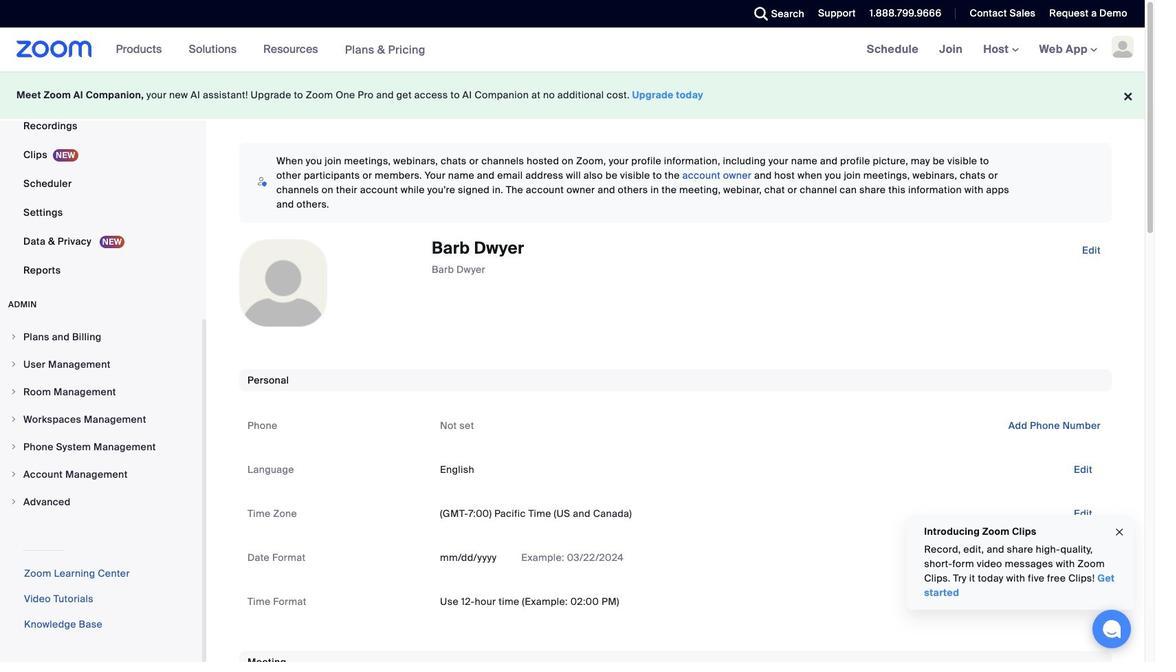Task type: vqa. For each thing, say whether or not it's contained in the screenshot.
right image
yes



Task type: describe. For each thing, give the bounding box(es) containing it.
edit user photo image
[[272, 277, 294, 290]]

personal menu menu
[[0, 0, 202, 285]]

right image for 7th menu item from the bottom
[[10, 333, 18, 341]]

admin menu menu
[[0, 324, 202, 517]]

right image for first menu item from the bottom
[[10, 498, 18, 506]]

3 menu item from the top
[[0, 379, 202, 405]]

open chat image
[[1103, 620, 1122, 639]]

product information navigation
[[106, 28, 436, 72]]

meetings navigation
[[857, 28, 1145, 72]]

zoom logo image
[[17, 41, 92, 58]]

user photo image
[[240, 240, 327, 327]]

5 menu item from the top
[[0, 434, 202, 460]]

profile picture image
[[1112, 36, 1134, 58]]

right image for 5th menu item from the bottom
[[10, 388, 18, 396]]



Task type: locate. For each thing, give the bounding box(es) containing it.
menu item
[[0, 324, 202, 350], [0, 351, 202, 378], [0, 379, 202, 405], [0, 407, 202, 433], [0, 434, 202, 460], [0, 462, 202, 488], [0, 489, 202, 515]]

right image for third menu item from the bottom
[[10, 443, 18, 451]]

footer
[[0, 72, 1145, 119]]

right image for 4th menu item from the bottom of the 'admin menu' menu
[[10, 415, 18, 424]]

1 right image from the top
[[10, 333, 18, 341]]

close image
[[1114, 525, 1125, 540]]

3 right image from the top
[[10, 415, 18, 424]]

2 right image from the top
[[10, 360, 18, 369]]

right image for 6th menu item from the bottom
[[10, 360, 18, 369]]

3 right image from the top
[[10, 470, 18, 479]]

2 vertical spatial right image
[[10, 470, 18, 479]]

right image
[[10, 388, 18, 396], [10, 443, 18, 451], [10, 470, 18, 479]]

right image
[[10, 333, 18, 341], [10, 360, 18, 369], [10, 415, 18, 424], [10, 498, 18, 506]]

right image for second menu item from the bottom
[[10, 470, 18, 479]]

4 right image from the top
[[10, 498, 18, 506]]

1 menu item from the top
[[0, 324, 202, 350]]

1 vertical spatial right image
[[10, 443, 18, 451]]

2 right image from the top
[[10, 443, 18, 451]]

7 menu item from the top
[[0, 489, 202, 515]]

4 menu item from the top
[[0, 407, 202, 433]]

1 right image from the top
[[10, 388, 18, 396]]

2 menu item from the top
[[0, 351, 202, 378]]

6 menu item from the top
[[0, 462, 202, 488]]

0 vertical spatial right image
[[10, 388, 18, 396]]

banner
[[0, 28, 1145, 72]]



